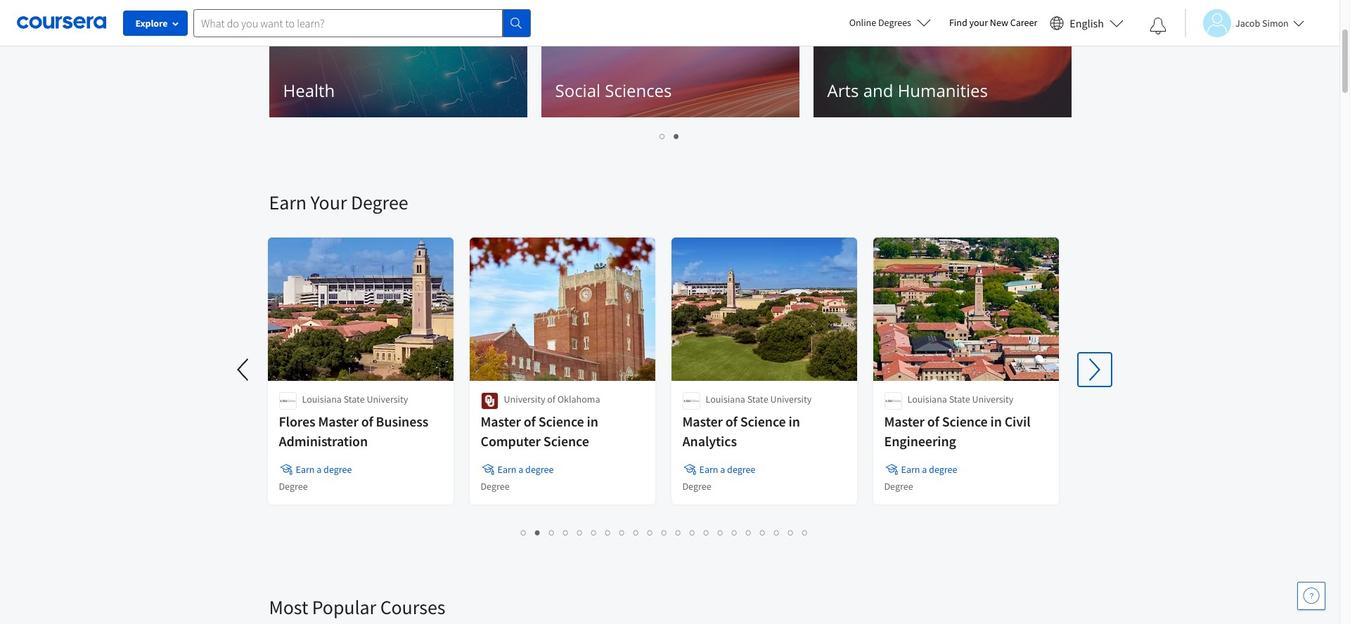 Task type: locate. For each thing, give the bounding box(es) containing it.
of up engineering in the bottom of the page
[[928, 413, 940, 430]]

in inside master of science in civil engineering
[[991, 413, 1002, 430]]

1 degree from the left
[[324, 464, 352, 476]]

of inside the "flores master of business administration"
[[361, 413, 373, 430]]

1 vertical spatial previous slide image
[[227, 353, 261, 387]]

earn a degree down administration on the left bottom of the page
[[296, 464, 352, 476]]

master up engineering in the bottom of the page
[[885, 413, 925, 430]]

degree up 13
[[683, 480, 712, 493]]

1 louisiana state university from the left
[[302, 393, 408, 406]]

2 button left 3
[[531, 525, 545, 541]]

degree
[[324, 464, 352, 476], [526, 464, 554, 476], [727, 464, 756, 476], [929, 464, 958, 476]]

in
[[587, 413, 598, 430], [789, 413, 800, 430], [991, 413, 1002, 430]]

degree down engineering in the bottom of the page
[[929, 464, 958, 476]]

2 earn a degree from the left
[[498, 464, 554, 476]]

earn a degree down computer
[[498, 464, 554, 476]]

7 button
[[601, 525, 615, 541]]

3 degree from the left
[[727, 464, 756, 476]]

3 a from the left
[[720, 464, 725, 476]]

of
[[547, 393, 556, 406], [361, 413, 373, 430], [524, 413, 536, 430], [726, 413, 738, 430], [928, 413, 940, 430]]

1 button
[[656, 128, 670, 144], [517, 525, 531, 541]]

0 vertical spatial list
[[269, 128, 1071, 144]]

master inside master of science in civil engineering
[[885, 413, 925, 430]]

coursera image
[[17, 11, 106, 34]]

jacob simon button
[[1185, 9, 1305, 37]]

earn a degree down engineering in the bottom of the page
[[901, 464, 958, 476]]

1 vertical spatial list
[[269, 525, 1060, 541]]

in inside master of science in computer science
[[587, 413, 598, 430]]

2 horizontal spatial state
[[949, 393, 970, 406]]

21 button
[[798, 525, 814, 541]]

louisiana state university up master of science in analytics
[[706, 393, 812, 406]]

arts
[[828, 79, 859, 102]]

0 horizontal spatial louisiana state university
[[302, 393, 408, 406]]

2 horizontal spatial louisiana
[[908, 393, 947, 406]]

master up analytics
[[683, 413, 723, 430]]

master
[[318, 413, 359, 430], [481, 413, 521, 430], [683, 413, 723, 430], [885, 413, 925, 430]]

of inside master of science in analytics
[[726, 413, 738, 430]]

16
[[732, 526, 744, 540]]

louisiana state university image up flores
[[279, 392, 296, 410]]

earn for flores master of business administration
[[296, 464, 315, 476]]

university of oklahoma image
[[481, 392, 498, 410]]

0 horizontal spatial louisiana
[[302, 393, 342, 406]]

0 horizontal spatial 1
[[521, 526, 527, 540]]

master up computer
[[481, 413, 521, 430]]

a
[[317, 464, 322, 476], [519, 464, 524, 476], [720, 464, 725, 476], [922, 464, 927, 476]]

1 left "3" button
[[521, 526, 527, 540]]

earn a degree for master of science in computer science
[[498, 464, 554, 476]]

13 button
[[686, 525, 701, 541]]

master inside master of science in analytics
[[683, 413, 723, 430]]

4
[[563, 526, 569, 540]]

1 horizontal spatial in
[[789, 413, 800, 430]]

earn
[[269, 190, 307, 215], [296, 464, 315, 476], [498, 464, 517, 476], [700, 464, 718, 476], [901, 464, 920, 476]]

1 vertical spatial 1 button
[[517, 525, 531, 541]]

louisiana up flores
[[302, 393, 342, 406]]

degree for flores master of business administration
[[279, 480, 308, 493]]

find
[[950, 16, 968, 29]]

degree down master of science in computer science
[[526, 464, 554, 476]]

2 master from the left
[[481, 413, 521, 430]]

1 university from the left
[[367, 393, 408, 406]]

2 in from the left
[[789, 413, 800, 430]]

4 a from the left
[[922, 464, 927, 476]]

and
[[864, 79, 894, 102]]

4 degree from the left
[[929, 464, 958, 476]]

state up master of science in analytics
[[747, 393, 769, 406]]

1 horizontal spatial 2
[[674, 129, 680, 143]]

10 button
[[644, 525, 659, 541]]

0 vertical spatial 2 button
[[670, 128, 684, 144]]

6
[[592, 526, 597, 540]]

2 button
[[670, 128, 684, 144], [531, 525, 545, 541]]

of up computer
[[524, 413, 536, 430]]

of left the business
[[361, 413, 373, 430]]

degree down computer
[[481, 480, 510, 493]]

list inside "earn your degree carousel" element
[[269, 525, 1060, 541]]

2 button inside "earn your degree carousel" element
[[531, 525, 545, 541]]

louisiana state university
[[302, 393, 408, 406], [706, 393, 812, 406], [908, 393, 1014, 406]]

simon
[[1263, 17, 1289, 29]]

1 louisiana from the left
[[302, 393, 342, 406]]

4 university from the left
[[972, 393, 1014, 406]]

earn your degree
[[269, 190, 408, 215]]

earn a degree for master of science in analytics
[[700, 464, 756, 476]]

0 horizontal spatial 1 button
[[517, 525, 531, 541]]

None search field
[[193, 9, 531, 37]]

university
[[367, 393, 408, 406], [504, 393, 545, 406], [770, 393, 812, 406], [972, 393, 1014, 406]]

master up administration on the left bottom of the page
[[318, 413, 359, 430]]

14
[[704, 526, 715, 540]]

of inside master of science in computer science
[[524, 413, 536, 430]]

3 master from the left
[[683, 413, 723, 430]]

of up analytics
[[726, 413, 738, 430]]

0 horizontal spatial in
[[587, 413, 598, 430]]

1
[[660, 129, 666, 143], [521, 526, 527, 540]]

18
[[760, 526, 772, 540]]

social sciences link
[[541, 5, 799, 117]]

earn down computer
[[498, 464, 517, 476]]

a down computer
[[519, 464, 524, 476]]

find your new career link
[[943, 14, 1045, 32]]

a down administration on the left bottom of the page
[[317, 464, 322, 476]]

0 horizontal spatial state
[[344, 393, 365, 406]]

2 louisiana state university image from the left
[[885, 392, 902, 410]]

1 horizontal spatial louisiana state university
[[706, 393, 812, 406]]

2 a from the left
[[519, 464, 524, 476]]

career
[[1011, 16, 1038, 29]]

4 earn a degree from the left
[[901, 464, 958, 476]]

5 button
[[573, 525, 587, 541]]

list
[[269, 128, 1071, 144], [269, 525, 1060, 541]]

3 university from the left
[[770, 393, 812, 406]]

2 state from the left
[[747, 393, 769, 406]]

1 button for list within "earn your degree carousel" element
[[517, 525, 531, 541]]

a for master of science in analytics
[[720, 464, 725, 476]]

16 button
[[728, 525, 744, 541]]

3 earn a degree from the left
[[700, 464, 756, 476]]

of for master of science in analytics
[[726, 413, 738, 430]]

louisiana state university up master of science in civil engineering
[[908, 393, 1014, 406]]

2 university from the left
[[504, 393, 545, 406]]

0 vertical spatial 1 button
[[656, 128, 670, 144]]

2 list from the top
[[269, 525, 1060, 541]]

1 horizontal spatial 1 button
[[656, 128, 670, 144]]

1 down sciences in the top of the page
[[660, 129, 666, 143]]

in inside master of science in analytics
[[789, 413, 800, 430]]

online degrees button
[[838, 7, 943, 38]]

1 horizontal spatial state
[[747, 393, 769, 406]]

earn down administration on the left bottom of the page
[[296, 464, 315, 476]]

a down engineering in the bottom of the page
[[922, 464, 927, 476]]

15
[[718, 526, 729, 540]]

a for master of science in computer science
[[519, 464, 524, 476]]

louisiana right louisiana state university image
[[706, 393, 746, 406]]

1 vertical spatial 2 button
[[531, 525, 545, 541]]

0 horizontal spatial 2 button
[[531, 525, 545, 541]]

earn for master of science in analytics
[[700, 464, 718, 476]]

10 11 12 13 14 15 16 17 18 19 20 21
[[648, 526, 814, 540]]

louisiana
[[302, 393, 342, 406], [706, 393, 746, 406], [908, 393, 947, 406]]

humanities
[[898, 79, 988, 102]]

new
[[990, 16, 1009, 29]]

2 horizontal spatial in
[[991, 413, 1002, 430]]

3 state from the left
[[949, 393, 970, 406]]

earn a degree
[[296, 464, 352, 476], [498, 464, 554, 476], [700, 464, 756, 476], [901, 464, 958, 476]]

1 horizontal spatial louisiana state university image
[[885, 392, 902, 410]]

10
[[648, 526, 659, 540]]

1 a from the left
[[317, 464, 322, 476]]

state up master of science in civil engineering
[[949, 393, 970, 406]]

master for master of science in civil engineering
[[885, 413, 925, 430]]

12
[[676, 526, 687, 540]]

1 louisiana state university image from the left
[[279, 392, 296, 410]]

degree down administration on the left bottom of the page
[[324, 464, 352, 476]]

university for master of science in analytics
[[770, 393, 812, 406]]

flores master of business administration
[[279, 413, 429, 450]]

in for master of science in civil engineering
[[991, 413, 1002, 430]]

of inside master of science in civil engineering
[[928, 413, 940, 430]]

earn down analytics
[[700, 464, 718, 476]]

1 master from the left
[[318, 413, 359, 430]]

louisiana state university image up engineering in the bottom of the page
[[885, 392, 902, 410]]

2 button down sciences in the top of the page
[[670, 128, 684, 144]]

louisiana up engineering in the bottom of the page
[[908, 393, 947, 406]]

university up the business
[[367, 393, 408, 406]]

0 horizontal spatial louisiana state university image
[[279, 392, 296, 410]]

1 in from the left
[[587, 413, 598, 430]]

2 degree from the left
[[526, 464, 554, 476]]

9
[[634, 526, 639, 540]]

0 vertical spatial 1
[[660, 129, 666, 143]]

state for analytics
[[747, 393, 769, 406]]

4 master from the left
[[885, 413, 925, 430]]

of for master of science in civil engineering
[[928, 413, 940, 430]]

2 for list within "earn your degree carousel" element
[[535, 526, 541, 540]]

degree
[[351, 190, 408, 215], [279, 480, 308, 493], [481, 480, 510, 493], [683, 480, 712, 493], [885, 480, 913, 493]]

17 button
[[742, 525, 758, 541]]

2 horizontal spatial louisiana state university
[[908, 393, 1014, 406]]

state up the "flores master of business administration"
[[344, 393, 365, 406]]

earn a degree down analytics
[[700, 464, 756, 476]]

2 louisiana state university from the left
[[706, 393, 812, 406]]

11
[[662, 526, 673, 540]]

1 inside "earn your degree carousel" element
[[521, 526, 527, 540]]

degree down master of science in analytics
[[727, 464, 756, 476]]

university right university of oklahoma image
[[504, 393, 545, 406]]

health image
[[269, 5, 527, 117]]

a down analytics
[[720, 464, 725, 476]]

1 button down sciences in the top of the page
[[656, 128, 670, 144]]

2
[[674, 129, 680, 143], [535, 526, 541, 540]]

1 horizontal spatial 2 button
[[670, 128, 684, 144]]

jacob simon
[[1236, 17, 1289, 29]]

earn down engineering in the bottom of the page
[[901, 464, 920, 476]]

previous slide image
[[237, 0, 270, 11], [227, 353, 261, 387]]

1 for 1 button for second list from the bottom
[[660, 129, 666, 143]]

science
[[539, 413, 584, 430], [740, 413, 786, 430], [942, 413, 988, 430], [544, 433, 589, 450]]

3 in from the left
[[991, 413, 1002, 430]]

louisiana state university image for flores master of business administration
[[279, 392, 296, 410]]

university up civil
[[972, 393, 1014, 406]]

3 button
[[545, 525, 559, 541]]

3 louisiana state university from the left
[[908, 393, 1014, 406]]

0 vertical spatial 2
[[674, 129, 680, 143]]

1 state from the left
[[344, 393, 365, 406]]

3
[[549, 526, 555, 540]]

science inside master of science in analytics
[[740, 413, 786, 430]]

louisiana state university image
[[279, 392, 296, 410], [885, 392, 902, 410]]

louisiana state university for administration
[[302, 393, 408, 406]]

1 button for second list from the bottom
[[656, 128, 670, 144]]

of left oklahoma
[[547, 393, 556, 406]]

1 button left "3" button
[[517, 525, 531, 541]]

1 vertical spatial 2
[[535, 526, 541, 540]]

social sciences image
[[541, 5, 799, 117]]

1 horizontal spatial louisiana
[[706, 393, 746, 406]]

degree down administration on the left bottom of the page
[[279, 480, 308, 493]]

social sciences
[[555, 79, 672, 102]]

1 earn a degree from the left
[[296, 464, 352, 476]]

state for civil
[[949, 393, 970, 406]]

louisiana state university up the "flores master of business administration"
[[302, 393, 408, 406]]

1 vertical spatial 1
[[521, 526, 527, 540]]

in for master of science in analytics
[[789, 413, 800, 430]]

find your new career
[[950, 16, 1038, 29]]

1 horizontal spatial 1
[[660, 129, 666, 143]]

degree down engineering in the bottom of the page
[[885, 480, 913, 493]]

0 horizontal spatial 2
[[535, 526, 541, 540]]

degree for master of science in civil engineering
[[885, 480, 913, 493]]

master inside master of science in computer science
[[481, 413, 521, 430]]

2 louisiana from the left
[[706, 393, 746, 406]]

earn a degree for flores master of business administration
[[296, 464, 352, 476]]

2 inside "earn your degree carousel" element
[[535, 526, 541, 540]]

state for administration
[[344, 393, 365, 406]]

science inside master of science in civil engineering
[[942, 413, 988, 430]]

3 louisiana from the left
[[908, 393, 947, 406]]

university up master of science in analytics
[[770, 393, 812, 406]]

your
[[970, 16, 988, 29]]



Task type: vqa. For each thing, say whether or not it's contained in the screenshot.
Master of Science in Civil Engineering Degree
yes



Task type: describe. For each thing, give the bounding box(es) containing it.
next slide image
[[1078, 353, 1112, 387]]

2 for second list from the bottom
[[674, 129, 680, 143]]

degree for computer
[[526, 464, 554, 476]]

master of science in civil engineering
[[885, 413, 1031, 450]]

21
[[803, 526, 814, 540]]

in for master of science in computer science
[[587, 413, 598, 430]]

degree for administration
[[324, 464, 352, 476]]

4 button
[[559, 525, 573, 541]]

1 for list within "earn your degree carousel" element 1 button
[[521, 526, 527, 540]]

a for master of science in civil engineering
[[922, 464, 927, 476]]

earn a degree for master of science in civil engineering
[[901, 464, 958, 476]]

earn for master of science in computer science
[[498, 464, 517, 476]]

sciences
[[605, 79, 672, 102]]

0 vertical spatial previous slide image
[[237, 0, 270, 11]]

explore button
[[123, 11, 188, 36]]

master for master of science in analytics
[[683, 413, 723, 430]]

20
[[789, 526, 800, 540]]

of for master of science in computer science
[[524, 413, 536, 430]]

degree for analytics
[[727, 464, 756, 476]]

health
[[283, 79, 335, 102]]

13
[[690, 526, 701, 540]]

engineering
[[885, 433, 956, 450]]

2 button for 1 button for second list from the bottom
[[670, 128, 684, 144]]

8
[[620, 526, 625, 540]]

most
[[269, 595, 308, 620]]

oklahoma
[[558, 393, 600, 406]]

19
[[774, 526, 786, 540]]

your
[[311, 190, 347, 215]]

7
[[606, 526, 611, 540]]

arts and humanities image
[[813, 5, 1072, 117]]

degree for civil
[[929, 464, 958, 476]]

courses
[[380, 595, 445, 620]]

popular
[[312, 595, 376, 620]]

analytics
[[683, 433, 737, 450]]

online
[[849, 16, 877, 29]]

degree for master of science in analytics
[[683, 480, 712, 493]]

earn left your
[[269, 190, 307, 215]]

louisiana for master of science in civil engineering
[[908, 393, 947, 406]]

health link
[[269, 5, 527, 117]]

earn for master of science in civil engineering
[[901, 464, 920, 476]]

help center image
[[1303, 588, 1320, 605]]

louisiana for master of science in analytics
[[706, 393, 746, 406]]

civil
[[1005, 413, 1031, 430]]

14 button
[[700, 525, 715, 541]]

11 button
[[658, 525, 673, 541]]

9 button
[[630, 525, 644, 541]]

a for flores master of business administration
[[317, 464, 322, 476]]

6 button
[[587, 525, 601, 541]]

computer
[[481, 433, 541, 450]]

flores
[[279, 413, 315, 430]]

administration
[[279, 433, 368, 450]]

arts and humanities link
[[813, 5, 1072, 117]]

jacob
[[1236, 17, 1261, 29]]

1 list from the top
[[269, 128, 1071, 144]]

science for civil
[[942, 413, 988, 430]]

master inside the "flores master of business administration"
[[318, 413, 359, 430]]

8 button
[[615, 525, 630, 541]]

degree for master of science in computer science
[[481, 480, 510, 493]]

university of oklahoma
[[504, 393, 600, 406]]

master of science in analytics
[[683, 413, 800, 450]]

louisiana state university image for master of science in civil engineering
[[885, 392, 902, 410]]

2 button for list within "earn your degree carousel" element 1 button
[[531, 525, 545, 541]]

social
[[555, 79, 601, 102]]

5
[[577, 526, 583, 540]]

master of science in computer science
[[481, 413, 598, 450]]

english
[[1070, 16, 1104, 30]]

university for master of science in civil engineering
[[972, 393, 1014, 406]]

18 button
[[756, 525, 772, 541]]

degrees
[[879, 16, 912, 29]]

master for master of science in computer science
[[481, 413, 521, 430]]

science for analytics
[[740, 413, 786, 430]]

louisiana state university image
[[683, 392, 700, 410]]

20 button
[[784, 525, 800, 541]]

degree right your
[[351, 190, 408, 215]]

of for university of oklahoma
[[547, 393, 556, 406]]

arts and humanities
[[828, 79, 988, 102]]

earn your degree carousel element
[[227, 148, 1112, 553]]

explore
[[135, 17, 168, 30]]

english button
[[1045, 0, 1130, 46]]

most popular courses
[[269, 595, 445, 620]]

university for flores master of business administration
[[367, 393, 408, 406]]

science for computer
[[539, 413, 584, 430]]

17
[[746, 526, 758, 540]]

19 button
[[770, 525, 786, 541]]

What do you want to learn? text field
[[193, 9, 503, 37]]

louisiana state university for analytics
[[706, 393, 812, 406]]

louisiana state university for civil
[[908, 393, 1014, 406]]

15 button
[[714, 525, 729, 541]]

online degrees
[[849, 16, 912, 29]]

business
[[376, 413, 429, 430]]

12 button
[[672, 525, 687, 541]]

louisiana for flores master of business administration
[[302, 393, 342, 406]]

show notifications image
[[1150, 18, 1167, 34]]



